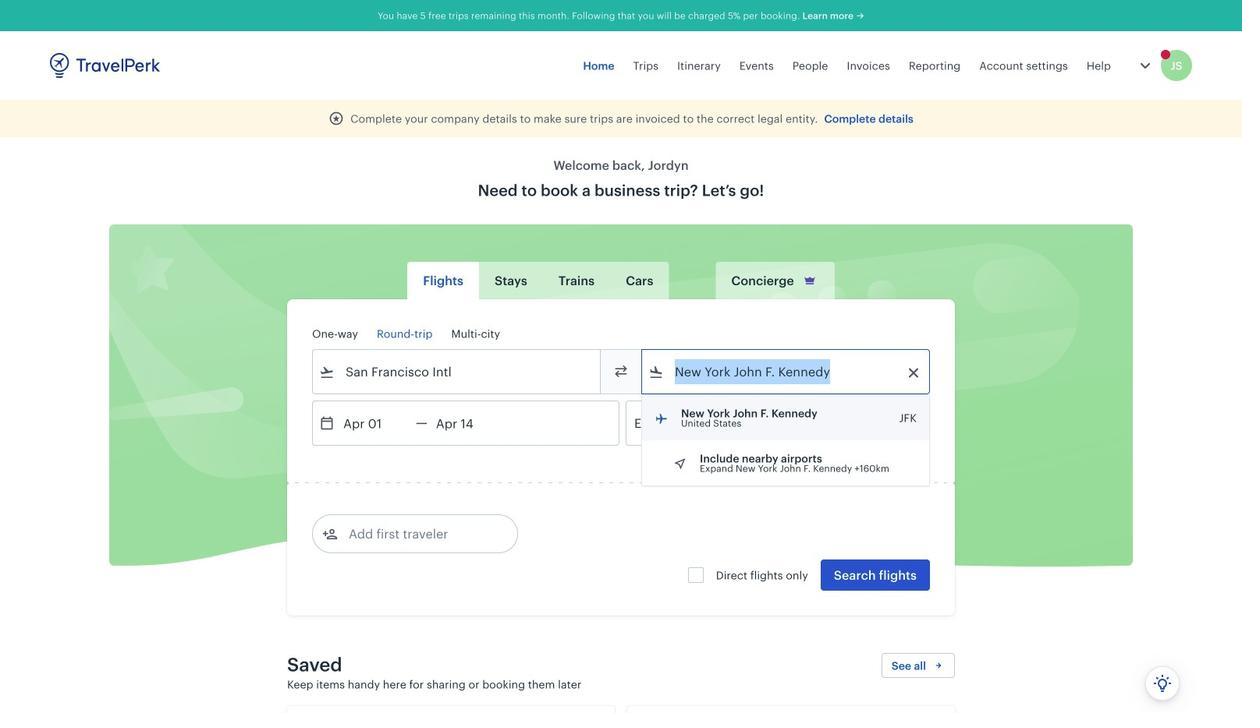 Task type: vqa. For each thing, say whether or not it's contained in the screenshot.
To search field at right bottom
yes



Task type: locate. For each thing, give the bounding box(es) containing it.
Depart text field
[[335, 402, 416, 445]]

From search field
[[335, 360, 580, 385]]

Add first traveler search field
[[338, 522, 500, 547]]



Task type: describe. For each thing, give the bounding box(es) containing it.
To search field
[[664, 360, 909, 385]]

Return text field
[[427, 402, 509, 445]]



